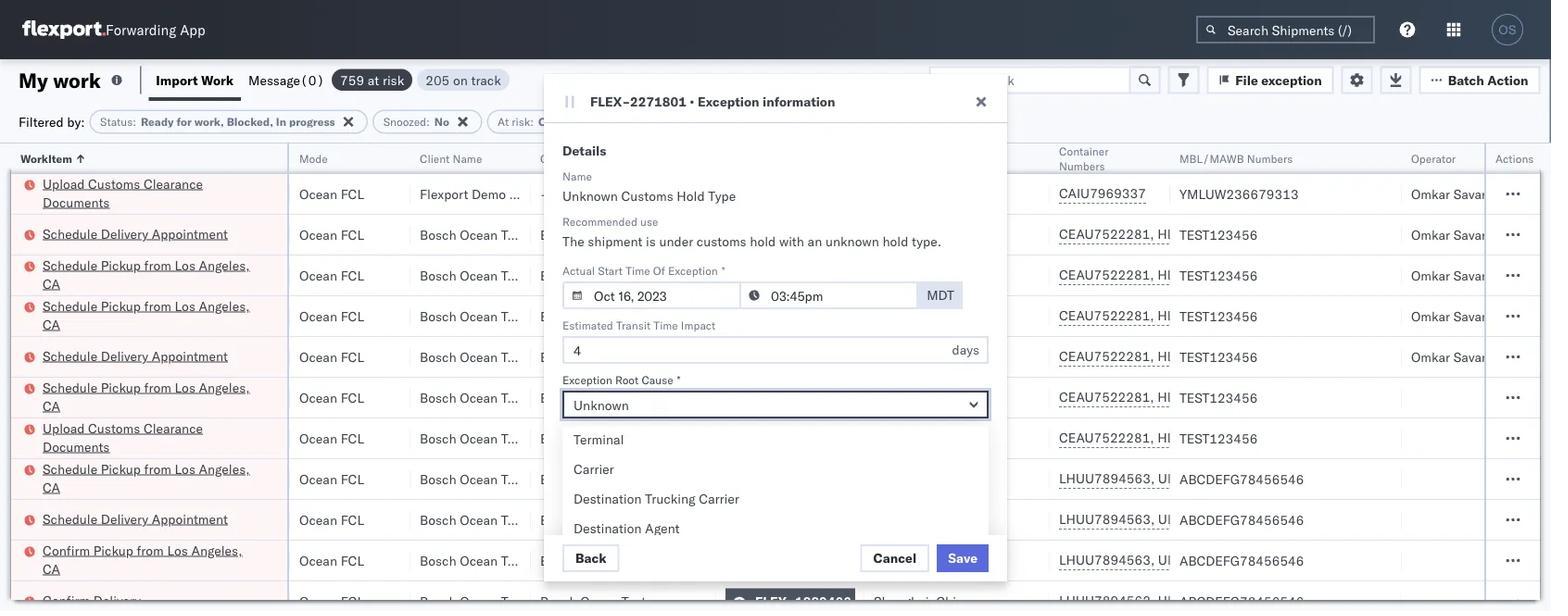 Task type: describe. For each thing, give the bounding box(es) containing it.
3 omkar from the top
[[1411, 267, 1450, 284]]

schedule delivery appointment for first schedule delivery appointment button from the bottom
[[43, 511, 228, 527]]

4 ceau7522281, hlxu6269489, hlxu8034992 from the top
[[1059, 348, 1347, 365]]

4 12:59 am mdt, nov 5, 2022 from the top
[[31, 349, 205, 365]]

3 1846748 from the top
[[795, 308, 851, 324]]

at
[[498, 115, 509, 129]]

assignee
[[562, 521, 608, 535]]

flex-2271801 • exception information
[[590, 94, 835, 110]]

3 omkar savant from the top
[[1411, 267, 1494, 284]]

5 ocean fcl from the top
[[299, 349, 364, 365]]

shipment
[[588, 234, 643, 250]]

mode button
[[290, 147, 392, 166]]

list box containing terminal
[[562, 218, 989, 612]]

1 12:59 from the top
[[31, 227, 67, 243]]

clearance for 1st upload customs clearance documents "link" from the bottom of the page
[[144, 420, 203, 436]]

name unknown customs hold type
[[562, 169, 736, 204]]

12:00
[[31, 430, 67, 447]]

3 flex-1846748 from the top
[[755, 308, 851, 324]]

angeles, for second the schedule pickup from los angeles, ca link from the bottom
[[199, 379, 250, 396]]

os button
[[1486, 8, 1529, 51]]

7:00 am mst, dec 24, 2022
[[31, 594, 204, 610]]

4 schedule pickup from los angeles, ca link from the top
[[43, 460, 263, 497]]

1:00 am mdt, aug 19, 2022
[[31, 186, 206, 202]]

759
[[340, 72, 364, 88]]

mst, down 12:00 am mst, nov 9, 2022
[[95, 471, 126, 487]]

actual start time of exception *
[[562, 264, 725, 278]]

mbl/mawb numbers
[[1180, 152, 1293, 165]]

3 : from the left
[[530, 115, 534, 129]]

5 schedule from the top
[[43, 379, 97, 396]]

save button
[[937, 545, 989, 573]]

attach files
[[562, 428, 623, 442]]

drop
[[703, 471, 730, 487]]

recommended use the shipment is under customs hold with an unknown hold type.
[[562, 215, 942, 250]]

mst, right pm
[[85, 553, 117, 569]]

container
[[1059, 144, 1109, 158]]

6 resize handle column header from the left
[[694, 144, 716, 612]]

transit
[[616, 318, 651, 332]]

4 abcdefg78456546 from the top
[[1180, 594, 1304, 610]]

3 schedule from the top
[[43, 298, 97, 314]]

filtered
[[19, 114, 64, 130]]

mst, left 9,
[[95, 430, 126, 447]]

10 resize handle column header from the left
[[1380, 144, 1402, 612]]

status
[[100, 115, 133, 129]]

3 lhuu7894563, uetu5238478 from the top
[[1059, 552, 1248, 569]]

pickup for second the schedule pickup from los angeles, ca link from the bottom
[[101, 379, 141, 396]]

4 hlxu8034992 from the top
[[1256, 348, 1347, 365]]

no
[[434, 115, 449, 129]]

file
[[1236, 72, 1258, 88]]

2 abcdefg78456546 from the top
[[1180, 512, 1304, 528]]

19,
[[150, 186, 170, 202]]

batch action
[[1448, 72, 1529, 88]]

4 ceau7522281, from the top
[[1059, 348, 1154, 365]]

3 savant from the top
[[1454, 267, 1494, 284]]

confirm delivery
[[43, 593, 141, 609]]

schedule delivery appointment for 2nd schedule delivery appointment button from the bottom of the page
[[43, 348, 228, 364]]

customs down deadline button
[[88, 176, 140, 192]]

1 12:59 am mst, dec 14, 2022 from the top
[[31, 471, 212, 487]]

5 12:59 from the top
[[31, 390, 67, 406]]

terminal
[[574, 432, 624, 448]]

1 - from the left
[[540, 186, 548, 202]]

dec down 12:00 am mst, nov 9, 2022
[[129, 471, 154, 487]]

workitem button
[[11, 147, 269, 166]]

1 lhuu7894563, from the top
[[1059, 471, 1155, 487]]

23,
[[148, 553, 168, 569]]

12:00 am mst, nov 9, 2022
[[31, 430, 204, 447]]

1 schedule pickup from los angeles, ca from the top
[[43, 257, 250, 292]]

1 resize handle column header from the left
[[203, 144, 225, 612]]

1 lhuu7894563, uetu5238478 from the top
[[1059, 471, 1248, 487]]

2 schedule delivery appointment button from the top
[[43, 347, 228, 367]]

mst, down 5:00 pm mst, dec 23, 2022
[[86, 594, 118, 610]]

2 ocean fcl from the top
[[299, 227, 364, 243]]

appointment for first schedule delivery appointment button from the bottom
[[152, 511, 228, 527]]

4 lhuu7894563, uetu5238478 from the top
[[1059, 593, 1248, 609]]

5 resize handle column header from the left
[[509, 144, 531, 612]]

4 test123456 from the top
[[1180, 349, 1258, 365]]

angeles, for 2nd the schedule pickup from los angeles, ca link from the top
[[199, 298, 250, 314]]

mdt
[[927, 287, 954, 303]]

5 12:59 am mdt, nov 5, 2022 from the top
[[31, 390, 205, 406]]

4 5, from the top
[[158, 349, 170, 365]]

delivery for confirm delivery button
[[93, 593, 141, 609]]

save
[[948, 550, 978, 567]]

11 resize handle column header from the left
[[1500, 144, 1523, 612]]

4 ocean fcl from the top
[[299, 308, 364, 324]]

5 flex-1846748 from the top
[[755, 390, 851, 406]]

0 horizontal spatial carrier
[[574, 461, 614, 478]]

schedule delivery appointment for 1st schedule delivery appointment button from the top of the page
[[43, 226, 228, 242]]

--
[[540, 186, 556, 202]]

2 fcl from the top
[[341, 227, 364, 243]]

files
[[599, 428, 623, 442]]

3 schedule delivery appointment button from the top
[[43, 510, 228, 531]]

0 vertical spatial exception
[[698, 94, 759, 110]]

client name button
[[411, 147, 512, 166]]

5 ceau7522281, from the top
[[1059, 389, 1154, 405]]

pm
[[62, 553, 82, 569]]

import
[[156, 72, 198, 88]]

2 savant from the top
[[1454, 227, 1494, 243]]

11 ocean fcl from the top
[[299, 594, 364, 610]]

a
[[734, 471, 741, 487]]

4 schedule pickup from los angeles, ca button from the top
[[43, 460, 263, 499]]

dec left 23,
[[120, 553, 145, 569]]

container numbers button
[[1050, 140, 1152, 173]]

exception
[[1261, 72, 1322, 88]]

of
[[653, 264, 665, 278]]

los for fourth schedule pickup from los angeles, ca button from the bottom
[[175, 257, 195, 273]]

consignee button
[[531, 147, 698, 166]]

confirm pickup from los angeles, ca button
[[43, 542, 263, 581]]

24,
[[149, 594, 169, 610]]

name inside 'name unknown customs hold type'
[[562, 169, 592, 183]]

5 ceau7522281, hlxu6269489, hlxu8034992 from the top
[[1059, 389, 1347, 405]]

unknown
[[826, 234, 879, 250]]

los for 2nd schedule pickup from los angeles, ca button from the bottom
[[175, 379, 195, 396]]

9,
[[157, 430, 169, 447]]

1 schedule pickup from los angeles, ca button from the top
[[43, 256, 263, 295]]

message
[[248, 72, 300, 88]]

1 schedule from the top
[[43, 226, 97, 242]]

2 12:59 from the top
[[31, 267, 67, 284]]

caiu7969337
[[1059, 185, 1146, 202]]

3 schedule pickup from los angeles, ca link from the top
[[43, 379, 263, 416]]

1 test123456 from the top
[[1180, 227, 1258, 243]]

3 ceau7522281, from the top
[[1059, 308, 1154, 324]]

flex-1889466
[[755, 594, 851, 610]]

confirm delivery link
[[43, 592, 141, 610]]

7:00
[[31, 594, 59, 610]]

2 documents from the top
[[43, 439, 110, 455]]

file
[[744, 471, 762, 487]]

0 vertical spatial *
[[722, 264, 725, 278]]

name inside button
[[453, 152, 482, 165]]

5 1846748 from the top
[[795, 390, 851, 406]]

1 schedule delivery appointment button from the top
[[43, 225, 228, 245]]

7 12:59 from the top
[[31, 512, 67, 528]]

confirm for confirm delivery
[[43, 593, 90, 609]]

Enter integers only number field
[[562, 336, 989, 364]]

2 upload customs clearance documents link from the top
[[43, 419, 263, 456]]

cancel
[[873, 550, 917, 567]]

6 fcl from the top
[[341, 390, 364, 406]]

•
[[690, 94, 695, 110]]

confirm for confirm pickup from los angeles, ca
[[43, 543, 90, 559]]

1889466
[[795, 594, 851, 610]]

from for 2nd the schedule pickup from los angeles, ca link from the top
[[144, 298, 171, 314]]

9 resize handle column header from the left
[[1148, 144, 1170, 612]]

5 fcl from the top
[[341, 349, 364, 365]]

1 horizontal spatial risk
[[512, 115, 530, 129]]

1 savant from the top
[[1454, 186, 1494, 202]]

soon
[[613, 115, 639, 129]]

deadline
[[31, 152, 75, 165]]

2 hlxu8034992 from the top
[[1256, 267, 1347, 283]]

customs
[[697, 234, 747, 250]]

1 vertical spatial exception
[[668, 264, 718, 278]]

unknown
[[562, 188, 618, 204]]

from for confirm pickup from los angeles, ca link
[[137, 543, 164, 559]]

3 schedule pickup from los angeles, ca button from the top
[[43, 379, 263, 417]]

recommended
[[562, 215, 638, 228]]

cause
[[642, 373, 673, 387]]

dec up confirm pickup from los angeles, ca
[[129, 512, 154, 528]]

2 upload customs clearance documents button from the top
[[43, 419, 263, 458]]

Search Shipments (/) text field
[[1196, 16, 1375, 44]]

5 shenzhen, from the top
[[874, 390, 936, 406]]

agent
[[645, 521, 680, 537]]

actual
[[562, 264, 595, 278]]

appointment for 1st schedule delivery appointment button from the top of the page
[[152, 226, 228, 242]]

hold
[[677, 188, 705, 204]]

or
[[766, 471, 778, 487]]

4 flex-1846748 from the top
[[755, 349, 851, 365]]

4 uetu5238478 from the top
[[1158, 593, 1248, 609]]

2 schedule pickup from los angeles, ca link from the top
[[43, 297, 263, 334]]

5:00
[[31, 553, 59, 569]]

6 ceau7522281, hlxu6269489, hlxu8034992 from the top
[[1059, 430, 1347, 446]]

angeles, for confirm pickup from los angeles, ca link
[[191, 543, 242, 559]]

filters
[[881, 71, 918, 88]]

customs left 9,
[[88, 420, 140, 436]]

2 schedule from the top
[[43, 257, 97, 273]]

3 abcdefg78456546 from the top
[[1180, 553, 1304, 569]]

2271801
[[630, 94, 687, 110]]

205
[[426, 72, 450, 88]]

client name
[[420, 152, 482, 165]]

drag and drop a file or
[[647, 471, 778, 487]]

upload for second upload customs clearance documents button from the top
[[43, 420, 85, 436]]

2 shenzhen, from the top
[[874, 267, 936, 284]]

numbers for mbl/mawb numbers
[[1247, 152, 1293, 165]]

2 lhuu7894563, uetu5238478 from the top
[[1059, 512, 1248, 528]]

appointment for 2nd schedule delivery appointment button from the bottom of the page
[[152, 348, 228, 364]]

2 1846748 from the top
[[795, 267, 851, 284]]

2 hold from the left
[[883, 234, 909, 250]]

work,
[[194, 115, 224, 129]]

4 hlxu6269489, from the top
[[1158, 348, 1253, 365]]

1 upload customs clearance documents link from the top
[[43, 175, 263, 212]]

os
[[1499, 23, 1517, 37]]

1 ceau7522281, from the top
[[1059, 226, 1154, 242]]

9 fcl from the top
[[341, 512, 364, 528]]

time for start
[[626, 264, 650, 278]]

status : ready for work, blocked, in progress
[[100, 115, 335, 129]]

flexport. image
[[22, 20, 106, 39]]

5 shenzhen, china from the top
[[874, 390, 974, 406]]

at risk : overdue, due soon
[[498, 115, 639, 129]]

2 flex-1846748 from the top
[[755, 267, 851, 284]]

schedule delivery appointment link for first schedule delivery appointment button from the bottom
[[43, 510, 228, 529]]

1:00
[[31, 186, 59, 202]]

under
[[659, 234, 693, 250]]

flexport demo consignee
[[420, 186, 572, 202]]

blocked,
[[227, 115, 273, 129]]

message (0)
[[248, 72, 324, 88]]

7 ocean fcl from the top
[[299, 430, 364, 447]]

1 1846748 from the top
[[795, 227, 851, 243]]

on
[[453, 72, 468, 88]]

1 upload customs clearance documents from the top
[[43, 176, 203, 210]]



Task type: locate. For each thing, give the bounding box(es) containing it.
carrier
[[574, 461, 614, 478], [699, 491, 739, 507]]

1 vertical spatial appointment
[[152, 348, 228, 364]]

documents left 9,
[[43, 439, 110, 455]]

1 vertical spatial upload
[[43, 420, 85, 436]]

Unknown text field
[[562, 391, 989, 419]]

2 ceau7522281, from the top
[[1059, 267, 1154, 283]]

los inside confirm pickup from los angeles, ca
[[167, 543, 188, 559]]

numbers for container numbers
[[1059, 159, 1105, 173]]

1 horizontal spatial carrier
[[699, 491, 739, 507]]

consignee right demo
[[509, 186, 572, 202]]

deadline button
[[21, 147, 207, 166]]

ca for fourth the schedule pickup from los angeles, ca link from the bottom
[[43, 276, 60, 292]]

numbers
[[1247, 152, 1293, 165], [1059, 159, 1105, 173]]

appointment down 19,
[[152, 226, 228, 242]]

destination up destination agent at the bottom of the page
[[574, 491, 642, 507]]

0 vertical spatial shanghai, china
[[874, 553, 971, 569]]

ready
[[141, 115, 174, 129]]

2 vertical spatial schedule delivery appointment
[[43, 511, 228, 527]]

14, down 9,
[[157, 471, 177, 487]]

delivery for 1st schedule delivery appointment button from the top of the page
[[101, 226, 148, 242]]

ca for second the schedule pickup from los angeles, ca link from the bottom
[[43, 398, 60, 414]]

5 omkar savant from the top
[[1411, 349, 1494, 365]]

0 vertical spatial documents
[[43, 194, 110, 210]]

upload customs clearance documents
[[43, 176, 203, 210], [43, 420, 203, 455]]

4 1846748 from the top
[[795, 349, 851, 365]]

action
[[1488, 72, 1529, 88]]

pickup for confirm pickup from los angeles, ca link
[[93, 543, 133, 559]]

759 at risk
[[340, 72, 404, 88]]

china
[[939, 227, 974, 243], [939, 267, 974, 284], [939, 308, 974, 324], [939, 349, 974, 365], [939, 390, 974, 406], [936, 553, 971, 569], [936, 594, 971, 610]]

0 vertical spatial shanghai,
[[874, 553, 933, 569]]

shanghai, left save button in the right bottom of the page
[[874, 553, 933, 569]]

details
[[562, 143, 606, 159]]

carrier down terminal
[[574, 461, 614, 478]]

0 vertical spatial appointment
[[152, 226, 228, 242]]

2 vertical spatial schedule delivery appointment link
[[43, 510, 228, 529]]

shanghai, down cancel button
[[874, 594, 933, 610]]

am
[[62, 186, 83, 202], [70, 227, 91, 243], [70, 267, 91, 284], [70, 308, 91, 324], [70, 349, 91, 365], [70, 390, 91, 406], [70, 430, 91, 447], [70, 471, 91, 487], [70, 512, 91, 528], [62, 594, 83, 610]]

delivery up 5:00 pm mst, dec 23, 2022
[[101, 511, 148, 527]]

1 vertical spatial carrier
[[699, 491, 739, 507]]

actions
[[1496, 152, 1534, 165]]

from for fourth the schedule pickup from los angeles, ca link from the bottom
[[144, 257, 171, 273]]

3 ocean fcl from the top
[[299, 267, 364, 284]]

type.
[[912, 234, 942, 250]]

4 lhuu7894563, from the top
[[1059, 593, 1155, 609]]

los for confirm pickup from los angeles, ca button
[[167, 543, 188, 559]]

1 vertical spatial shanghai,
[[874, 594, 933, 610]]

schedule delivery appointment up confirm pickup from los angeles, ca
[[43, 511, 228, 527]]

customs
[[88, 176, 140, 192], [621, 188, 673, 204], [88, 420, 140, 436]]

1 horizontal spatial time
[[654, 318, 678, 332]]

and
[[678, 471, 700, 487]]

schedule delivery appointment up 12:00 am mst, nov 9, 2022
[[43, 348, 228, 364]]

0 vertical spatial upload customs clearance documents link
[[43, 175, 263, 212]]

pickup for 2nd the schedule pickup from los angeles, ca link from the top
[[101, 298, 141, 314]]

MMM D, YYYY text field
[[562, 282, 741, 310]]

ca for confirm pickup from los angeles, ca link
[[43, 561, 60, 577]]

1 upload customs clearance documents button from the top
[[43, 175, 263, 214]]

2 shanghai, from the top
[[874, 594, 933, 610]]

1 horizontal spatial :
[[426, 115, 430, 129]]

shanghai,
[[874, 553, 933, 569], [874, 594, 933, 610]]

4 resize handle column header from the left
[[388, 144, 411, 612]]

schedule delivery appointment link for 2nd schedule delivery appointment button from the bottom of the page
[[43, 347, 228, 366]]

2 confirm from the top
[[43, 593, 90, 609]]

batch
[[1448, 72, 1484, 88]]

0 horizontal spatial *
[[677, 373, 681, 387]]

destination up back
[[574, 521, 642, 537]]

work
[[201, 72, 234, 88]]

0 vertical spatial destination
[[574, 491, 642, 507]]

3 shenzhen, from the top
[[874, 308, 936, 324]]

destination for destination agent
[[574, 521, 642, 537]]

12 resize handle column header from the left
[[1518, 144, 1540, 612]]

1 horizontal spatial numbers
[[1247, 152, 1293, 165]]

1 shenzhen, china from the top
[[874, 227, 974, 243]]

1 12:59 am mdt, nov 5, 2022 from the top
[[31, 227, 205, 243]]

nov
[[130, 227, 154, 243], [130, 267, 154, 284], [130, 308, 154, 324], [130, 349, 154, 365], [130, 390, 154, 406], [129, 430, 153, 447]]

5 savant from the top
[[1454, 349, 1494, 365]]

2 lhuu7894563, from the top
[[1059, 512, 1155, 528]]

:
[[133, 115, 136, 129], [426, 115, 430, 129], [530, 115, 534, 129]]

documents down the deadline
[[43, 194, 110, 210]]

ca
[[43, 276, 60, 292], [43, 316, 60, 333], [43, 398, 60, 414], [43, 480, 60, 496], [43, 561, 60, 577]]

1 uetu5238478 from the top
[[1158, 471, 1248, 487]]

: left ready
[[133, 115, 136, 129]]

1 vertical spatial schedule delivery appointment
[[43, 348, 228, 364]]

6 ocean fcl from the top
[[299, 390, 364, 406]]

2 vertical spatial appointment
[[152, 511, 228, 527]]

name up unknown
[[562, 169, 592, 183]]

1 omkar savant from the top
[[1411, 186, 1494, 202]]

root
[[615, 373, 639, 387]]

flexport
[[420, 186, 468, 202]]

0 horizontal spatial risk
[[383, 72, 404, 88]]

0 vertical spatial upload customs clearance documents button
[[43, 175, 263, 214]]

*
[[722, 264, 725, 278], [677, 373, 681, 387]]

mode
[[299, 152, 328, 165]]

3 uetu5238478 from the top
[[1158, 552, 1248, 569]]

dec left the 24,
[[121, 594, 146, 610]]

: left the no
[[426, 115, 430, 129]]

clearance for first upload customs clearance documents "link" from the top of the page
[[144, 176, 203, 192]]

forwarding
[[106, 21, 176, 38]]

1 ocean fcl from the top
[[299, 186, 364, 202]]

risk
[[383, 72, 404, 88], [512, 115, 530, 129]]

0 vertical spatial carrier
[[574, 461, 614, 478]]

los
[[175, 257, 195, 273], [175, 298, 195, 314], [175, 379, 195, 396], [175, 461, 195, 477], [167, 543, 188, 559]]

type
[[708, 188, 736, 204]]

1 fcl from the top
[[341, 186, 364, 202]]

5:00 pm mst, dec 23, 2022
[[31, 553, 203, 569]]

name right client
[[453, 152, 482, 165]]

information
[[763, 94, 835, 110]]

1846748 down the an
[[795, 267, 851, 284]]

6 schedule from the top
[[43, 461, 97, 477]]

test
[[501, 227, 526, 243], [622, 227, 646, 243], [501, 267, 526, 284], [622, 267, 646, 284], [501, 308, 526, 324], [622, 308, 646, 324], [501, 349, 526, 365], [622, 349, 646, 365], [501, 390, 526, 406], [622, 390, 646, 406], [501, 430, 526, 447], [622, 430, 646, 447], [501, 471, 526, 487], [622, 471, 646, 487], [501, 512, 526, 528], [622, 512, 646, 528], [501, 553, 526, 569], [622, 553, 646, 569], [501, 594, 526, 610], [622, 594, 646, 610]]

2 hlxu6269489, from the top
[[1158, 267, 1253, 283]]

0 horizontal spatial :
[[133, 115, 136, 129]]

0 vertical spatial time
[[626, 264, 650, 278]]

-- : -- -- text field
[[739, 282, 918, 310]]

3 5, from the top
[[158, 308, 170, 324]]

14,
[[157, 471, 177, 487], [157, 512, 177, 528]]

1 vertical spatial shanghai, china
[[874, 594, 971, 610]]

los for third schedule pickup from los angeles, ca button from the bottom
[[175, 298, 195, 314]]

1 vertical spatial consignee
[[509, 186, 572, 202]]

reset to default filters button
[[768, 66, 929, 94]]

* right cause
[[677, 373, 681, 387]]

flex-1846748 down enter integers only 'number field'
[[755, 390, 851, 406]]

12:59 am mst, dec 14, 2022 down 12:00 am mst, nov 9, 2022
[[31, 471, 212, 487]]

1 vertical spatial clearance
[[144, 420, 203, 436]]

angeles, for fourth the schedule pickup from los angeles, ca link from the bottom
[[199, 257, 250, 273]]

angeles, for first the schedule pickup from los angeles, ca link from the bottom of the page
[[199, 461, 250, 477]]

2 schedule delivery appointment from the top
[[43, 348, 228, 364]]

6 hlxu8034992 from the top
[[1256, 430, 1347, 446]]

0 vertical spatial 14,
[[157, 471, 177, 487]]

schedule delivery appointment link up 12:00 am mst, nov 9, 2022
[[43, 347, 228, 366]]

1 vertical spatial documents
[[43, 439, 110, 455]]

4 ca from the top
[[43, 480, 60, 496]]

delivery
[[101, 226, 148, 242], [101, 348, 148, 364], [101, 511, 148, 527], [93, 593, 141, 609]]

12:59
[[31, 227, 67, 243], [31, 267, 67, 284], [31, 308, 67, 324], [31, 349, 67, 365], [31, 390, 67, 406], [31, 471, 67, 487], [31, 512, 67, 528]]

3 lhuu7894563, from the top
[[1059, 552, 1155, 569]]

0 vertical spatial confirm
[[43, 543, 90, 559]]

0 horizontal spatial hold
[[750, 234, 776, 250]]

confirm up the 7:00
[[43, 543, 90, 559]]

exception down under
[[668, 264, 718, 278]]

in
[[276, 115, 286, 129]]

5 hlxu6269489, from the top
[[1158, 389, 1253, 405]]

pickup for first the schedule pickup from los angeles, ca link from the bottom of the page
[[101, 461, 141, 477]]

back
[[575, 550, 607, 567]]

flex-1846748 down with
[[755, 267, 851, 284]]

upload for 1st upload customs clearance documents button from the top of the page
[[43, 176, 85, 192]]

14, up 23,
[[157, 512, 177, 528]]

list box
[[562, 218, 989, 612]]

hold left with
[[750, 234, 776, 250]]

from for second the schedule pickup from los angeles, ca link from the bottom
[[144, 379, 171, 396]]

confirm inside confirm pickup from los angeles, ca
[[43, 543, 90, 559]]

3 schedule delivery appointment link from the top
[[43, 510, 228, 529]]

3 resize handle column header from the left
[[268, 144, 290, 612]]

import work button
[[149, 59, 241, 101]]

2 test123456 from the top
[[1180, 267, 1258, 284]]

1 vertical spatial schedule delivery appointment link
[[43, 347, 228, 366]]

exception
[[698, 94, 759, 110], [668, 264, 718, 278], [562, 373, 612, 387]]

an
[[808, 234, 822, 250]]

mdt,
[[86, 186, 119, 202], [95, 227, 127, 243], [95, 267, 127, 284], [95, 308, 127, 324], [95, 349, 127, 365], [95, 390, 127, 406]]

0 vertical spatial clearance
[[144, 176, 203, 192]]

schedule delivery appointment link for 1st schedule delivery appointment button from the top of the page
[[43, 225, 228, 243]]

0 vertical spatial schedule delivery appointment button
[[43, 225, 228, 245]]

clearance
[[144, 176, 203, 192], [144, 420, 203, 436]]

overdue,
[[538, 115, 587, 129]]

12:59 am mst, dec 14, 2022
[[31, 471, 212, 487], [31, 512, 212, 528]]

4 omkar from the top
[[1411, 308, 1450, 324]]

exception left root
[[562, 373, 612, 387]]

delivery down 1:00 am mdt, aug 19, 2022
[[101, 226, 148, 242]]

my
[[19, 67, 48, 93]]

hold left type.
[[883, 234, 909, 250]]

destination
[[574, 491, 642, 507], [574, 521, 642, 537]]

schedule delivery appointment button up 12:00 am mst, nov 9, 2022
[[43, 347, 228, 367]]

1 vertical spatial name
[[562, 169, 592, 183]]

appointment up 9,
[[152, 348, 228, 364]]

6 ceau7522281, from the top
[[1059, 430, 1154, 446]]

10 fcl from the top
[[341, 553, 364, 569]]

1 horizontal spatial name
[[562, 169, 592, 183]]

1 appointment from the top
[[152, 226, 228, 242]]

pickup for fourth the schedule pickup from los angeles, ca link from the bottom
[[101, 257, 141, 273]]

flex-1846748 up -- : -- -- text field
[[755, 227, 851, 243]]

mbl/mawb
[[1180, 152, 1244, 165]]

drag
[[647, 471, 674, 487]]

2 schedule pickup from los angeles, ca from the top
[[43, 298, 250, 333]]

2 omkar savant from the top
[[1411, 227, 1494, 243]]

2 vertical spatial schedule delivery appointment button
[[43, 510, 228, 531]]

customs up use
[[621, 188, 673, 204]]

consignee inside button
[[540, 152, 594, 165]]

exception right •
[[698, 94, 759, 110]]

resize handle column header
[[203, 144, 225, 612], [265, 144, 287, 612], [268, 144, 290, 612], [388, 144, 411, 612], [509, 144, 531, 612], [694, 144, 716, 612], [842, 144, 865, 612], [1028, 144, 1050, 612], [1148, 144, 1170, 612], [1380, 144, 1402, 612], [1500, 144, 1523, 612], [1518, 144, 1540, 612]]

snoozed : no
[[383, 115, 449, 129]]

(0)
[[300, 72, 324, 88]]

batch action button
[[1419, 66, 1541, 94]]

1 vertical spatial schedule delivery appointment button
[[43, 347, 228, 367]]

schedule delivery appointment button
[[43, 225, 228, 245], [43, 347, 228, 367], [43, 510, 228, 531]]

numbers inside container numbers
[[1059, 159, 1105, 173]]

carrier down drop
[[699, 491, 739, 507]]

delivery up 12:00 am mst, nov 9, 2022
[[101, 348, 148, 364]]

consignee down at risk : overdue, due soon on the top
[[540, 152, 594, 165]]

0 vertical spatial upload customs clearance documents
[[43, 176, 203, 210]]

5 hlxu8034992 from the top
[[1256, 389, 1347, 405]]

destination for destination trucking carrier
[[574, 491, 642, 507]]

file exception
[[1236, 72, 1322, 88]]

11 fcl from the top
[[341, 594, 364, 610]]

1 vertical spatial 12:59 am mst, dec 14, 2022
[[31, 512, 212, 528]]

schedule delivery appointment link down aug
[[43, 225, 228, 243]]

numbers up the ymluw236679313
[[1247, 152, 1293, 165]]

flex-1846748 up unknown text box
[[755, 349, 851, 365]]

0 horizontal spatial time
[[626, 264, 650, 278]]

from for first the schedule pickup from los angeles, ca link from the bottom of the page
[[144, 461, 171, 477]]

app
[[180, 21, 205, 38]]

shanghai, china
[[874, 553, 971, 569], [874, 594, 971, 610]]

pickup inside confirm pickup from los angeles, ca
[[93, 543, 133, 559]]

1846748 up enter integers only 'number field'
[[795, 308, 851, 324]]

name
[[453, 152, 482, 165], [562, 169, 592, 183]]

2 14, from the top
[[157, 512, 177, 528]]

2 12:59 am mst, dec 14, 2022 from the top
[[31, 512, 212, 528]]

ca for 2nd the schedule pickup from los angeles, ca link from the top
[[43, 316, 60, 333]]

upload customs clearance documents button
[[43, 175, 263, 214], [43, 419, 263, 458]]

1 horizontal spatial hold
[[883, 234, 909, 250]]

2 schedule pickup from los angeles, ca button from the top
[[43, 297, 263, 336]]

ca inside confirm pickup from los angeles, ca
[[43, 561, 60, 577]]

flex-1846748 up enter integers only 'number field'
[[755, 308, 851, 324]]

upload customs clearance documents link
[[43, 175, 263, 212], [43, 419, 263, 456]]

2 clearance from the top
[[144, 420, 203, 436]]

2 shanghai, china from the top
[[874, 594, 971, 610]]

* down customs
[[722, 264, 725, 278]]

angeles, inside confirm pickup from los angeles, ca
[[191, 543, 242, 559]]

confirm down pm
[[43, 593, 90, 609]]

time for transit
[[654, 318, 678, 332]]

1 shanghai, from the top
[[874, 553, 933, 569]]

0 vertical spatial risk
[[383, 72, 404, 88]]

0 vertical spatial upload
[[43, 176, 85, 192]]

appointment up 23,
[[152, 511, 228, 527]]

delivery for 2nd schedule delivery appointment button from the bottom of the page
[[101, 348, 148, 364]]

2 - from the left
[[548, 186, 556, 202]]

1 vertical spatial upload customs clearance documents
[[43, 420, 203, 455]]

1 hlxu6269489, from the top
[[1158, 226, 1253, 242]]

2 horizontal spatial :
[[530, 115, 534, 129]]

is
[[646, 234, 656, 250]]

reset
[[779, 71, 814, 88]]

client
[[420, 152, 450, 165]]

1 flex-1846748 from the top
[[755, 227, 851, 243]]

container numbers
[[1059, 144, 1109, 173]]

snoozed
[[383, 115, 426, 129]]

: for snoozed
[[426, 115, 430, 129]]

delivery for first schedule delivery appointment button from the bottom
[[101, 511, 148, 527]]

1 vertical spatial upload customs clearance documents button
[[43, 419, 263, 458]]

5,
[[158, 227, 170, 243], [158, 267, 170, 284], [158, 308, 170, 324], [158, 349, 170, 365], [158, 390, 170, 406]]

1 horizontal spatial *
[[722, 264, 725, 278]]

mst, up 5:00 pm mst, dec 23, 2022
[[95, 512, 126, 528]]

: right at
[[530, 115, 534, 129]]

7 resize handle column header from the left
[[842, 144, 865, 612]]

Search Work text field
[[929, 66, 1131, 94]]

schedule delivery appointment button down aug
[[43, 225, 228, 245]]

0 vertical spatial consignee
[[540, 152, 594, 165]]

5 omkar from the top
[[1411, 349, 1450, 365]]

1 vertical spatial destination
[[574, 521, 642, 537]]

delivery down 5:00 pm mst, dec 23, 2022
[[93, 593, 141, 609]]

time left the of
[[626, 264, 650, 278]]

1 vertical spatial time
[[654, 318, 678, 332]]

0 vertical spatial 12:59 am mst, dec 14, 2022
[[31, 471, 212, 487]]

1 schedule delivery appointment link from the top
[[43, 225, 228, 243]]

1846748 down -- : -- -- text field
[[795, 349, 851, 365]]

2 upload customs clearance documents from the top
[[43, 420, 203, 455]]

customs inside 'name unknown customs hold type'
[[621, 188, 673, 204]]

schedule delivery appointment button up confirm pickup from los angeles, ca
[[43, 510, 228, 531]]

cancel button
[[860, 545, 930, 573]]

3 ca from the top
[[43, 398, 60, 414]]

3 12:59 am mdt, nov 5, 2022 from the top
[[31, 308, 205, 324]]

8 fcl from the top
[[341, 471, 364, 487]]

0 horizontal spatial name
[[453, 152, 482, 165]]

ca for first the schedule pickup from los angeles, ca link from the bottom of the page
[[43, 480, 60, 496]]

0 vertical spatial name
[[453, 152, 482, 165]]

omkar
[[1411, 186, 1450, 202], [1411, 227, 1450, 243], [1411, 267, 1450, 284], [1411, 308, 1450, 324], [1411, 349, 1450, 365]]

0 vertical spatial schedule delivery appointment link
[[43, 225, 228, 243]]

fcl
[[341, 186, 364, 202], [341, 227, 364, 243], [341, 267, 364, 284], [341, 308, 364, 324], [341, 349, 364, 365], [341, 390, 364, 406], [341, 430, 364, 447], [341, 471, 364, 487], [341, 512, 364, 528], [341, 553, 364, 569], [341, 594, 364, 610]]

1 vertical spatial 14,
[[157, 512, 177, 528]]

0 vertical spatial schedule delivery appointment
[[43, 226, 228, 242]]

1846748 down enter integers only 'number field'
[[795, 390, 851, 406]]

documents
[[43, 194, 110, 210], [43, 439, 110, 455]]

the
[[562, 234, 584, 250]]

4 shenzhen, china from the top
[[874, 349, 974, 365]]

3 fcl from the top
[[341, 267, 364, 284]]

1 vertical spatial upload customs clearance documents link
[[43, 419, 263, 456]]

los for fourth schedule pickup from los angeles, ca button
[[175, 461, 195, 477]]

1 vertical spatial *
[[677, 373, 681, 387]]

reset to default filters
[[779, 71, 918, 88]]

numbers down container
[[1059, 159, 1105, 173]]

8 resize handle column header from the left
[[1028, 144, 1050, 612]]

4 schedule pickup from los angeles, ca from the top
[[43, 461, 250, 496]]

mbl/mawb numbers button
[[1170, 147, 1384, 166]]

0 horizontal spatial numbers
[[1059, 159, 1105, 173]]

dec
[[129, 471, 154, 487], [129, 512, 154, 528], [120, 553, 145, 569], [121, 594, 146, 610]]

1 vertical spatial confirm
[[43, 593, 90, 609]]

default
[[833, 71, 877, 88]]

: for status
[[133, 115, 136, 129]]

schedule delivery appointment down aug
[[43, 226, 228, 242]]

4 12:59 from the top
[[31, 349, 67, 365]]

1 ceau7522281, hlxu6269489, hlxu8034992 from the top
[[1059, 226, 1347, 242]]

workitem
[[20, 152, 72, 165]]

9 ocean fcl from the top
[[299, 512, 364, 528]]

2 vertical spatial exception
[[562, 373, 612, 387]]

2 omkar from the top
[[1411, 227, 1450, 243]]

1 documents from the top
[[43, 194, 110, 210]]

confirm delivery button
[[43, 592, 141, 612]]

schedule delivery appointment link up confirm pickup from los angeles, ca
[[43, 510, 228, 529]]

from inside confirm pickup from los angeles, ca
[[137, 543, 164, 559]]

ceau7522281,
[[1059, 226, 1154, 242], [1059, 267, 1154, 283], [1059, 308, 1154, 324], [1059, 348, 1154, 365], [1059, 389, 1154, 405], [1059, 430, 1154, 446]]

1 schedule delivery appointment from the top
[[43, 226, 228, 242]]

ceau7522281, hlxu6269489, hlxu8034992
[[1059, 226, 1347, 242], [1059, 267, 1347, 283], [1059, 308, 1347, 324], [1059, 348, 1347, 365], [1059, 389, 1347, 405], [1059, 430, 1347, 446]]

flex-
[[590, 94, 630, 110], [755, 227, 795, 243], [755, 267, 795, 284], [755, 308, 795, 324], [755, 349, 795, 365], [755, 390, 795, 406], [755, 594, 795, 610]]

time right "transit"
[[654, 318, 678, 332]]

my work
[[19, 67, 101, 93]]

1 vertical spatial risk
[[512, 115, 530, 129]]

ymluw236679313
[[1180, 186, 1299, 202]]

2 appointment from the top
[[152, 348, 228, 364]]

1846748 up -- : -- -- text field
[[795, 227, 851, 243]]

2 schedule delivery appointment link from the top
[[43, 347, 228, 366]]

2 shenzhen, china from the top
[[874, 267, 974, 284]]

appointment
[[152, 226, 228, 242], [152, 348, 228, 364], [152, 511, 228, 527]]

7 fcl from the top
[[341, 430, 364, 447]]

12:59 am mst, dec 14, 2022 up 5:00 pm mst, dec 23, 2022
[[31, 512, 212, 528]]

2 resize handle column header from the left
[[265, 144, 287, 612]]

1846748
[[795, 227, 851, 243], [795, 267, 851, 284], [795, 308, 851, 324], [795, 349, 851, 365], [795, 390, 851, 406]]

upload
[[43, 176, 85, 192], [43, 420, 85, 436]]

start
[[598, 264, 623, 278]]



Task type: vqa. For each thing, say whether or not it's contained in the screenshot.
middle the Schedule Delivery Appointment link
yes



